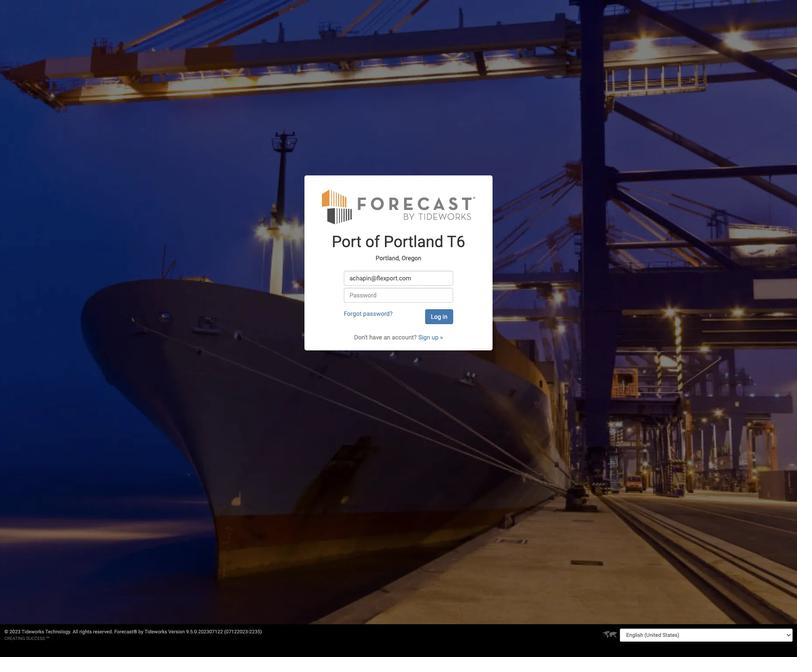 Task type: vqa. For each thing, say whether or not it's contained in the screenshot.
in
yes



Task type: describe. For each thing, give the bounding box(es) containing it.
version
[[168, 629, 185, 635]]

(07122023-
[[224, 629, 249, 635]]

have
[[369, 334, 382, 341]]

2235)
[[249, 629, 262, 635]]

©
[[4, 629, 8, 635]]

9.5.0.202307122
[[186, 629, 223, 635]]

Email or username text field
[[344, 271, 453, 286]]

oregon
[[402, 255, 421, 262]]

portland
[[384, 233, 443, 251]]

all
[[73, 629, 78, 635]]

creating
[[4, 636, 25, 641]]

don't
[[354, 334, 368, 341]]

success
[[26, 636, 45, 641]]

forgot password? log in
[[344, 310, 448, 320]]

up
[[432, 334, 439, 341]]

sign up » link
[[418, 334, 443, 341]]

forecast®
[[114, 629, 137, 635]]

an
[[384, 334, 390, 341]]

© 2023 tideworks technology. all rights reserved. forecast® by tideworks version 9.5.0.202307122 (07122023-2235) creating success ℠
[[4, 629, 262, 641]]

portland,
[[376, 255, 400, 262]]

of
[[365, 233, 380, 251]]

»
[[440, 334, 443, 341]]

account?
[[392, 334, 417, 341]]



Task type: locate. For each thing, give the bounding box(es) containing it.
1 tideworks from the left
[[22, 629, 44, 635]]

don't have an account? sign up »
[[354, 334, 443, 341]]

port
[[332, 233, 362, 251]]

forgot password? link
[[344, 310, 393, 317]]

t6
[[447, 233, 465, 251]]

2 tideworks from the left
[[145, 629, 167, 635]]

forgot
[[344, 310, 362, 317]]

tideworks
[[22, 629, 44, 635], [145, 629, 167, 635]]

in
[[443, 313, 448, 320]]

port of portland t6 portland, oregon
[[332, 233, 465, 262]]

tideworks up success
[[22, 629, 44, 635]]

0 horizontal spatial tideworks
[[22, 629, 44, 635]]

rights
[[79, 629, 92, 635]]

forecast® by tideworks image
[[322, 188, 475, 225]]

2023
[[9, 629, 20, 635]]

1 horizontal spatial tideworks
[[145, 629, 167, 635]]

technology.
[[45, 629, 71, 635]]

sign
[[418, 334, 430, 341]]

℠
[[46, 636, 49, 641]]

reserved.
[[93, 629, 113, 635]]

log
[[431, 313, 441, 320]]

tideworks right by
[[145, 629, 167, 635]]

by
[[138, 629, 143, 635]]

Password password field
[[344, 288, 453, 303]]

log in button
[[425, 309, 453, 324]]

password?
[[363, 310, 393, 317]]



